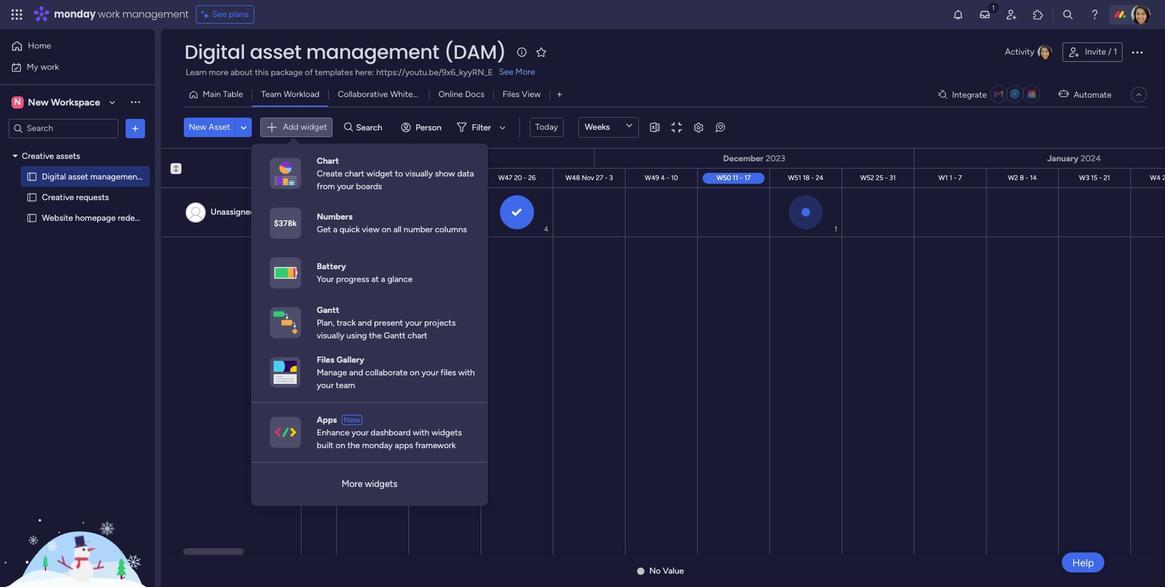 Task type: describe. For each thing, give the bounding box(es) containing it.
15
[[1091, 174, 1098, 182]]

unassigned
[[211, 207, 255, 217]]

integrate
[[952, 90, 987, 100]]

https://youtu.be/9x6_kyyrn_e
[[376, 67, 493, 78]]

w46   13 - 19
[[427, 174, 462, 182]]

plan,
[[317, 318, 335, 328]]

view
[[522, 89, 541, 100]]

w50
[[717, 174, 731, 182]]

0 horizontal spatial more
[[342, 479, 363, 490]]

get
[[317, 225, 331, 235]]

see inside learn more about this package of templates here: https://youtu.be/9x6_kyyrn_e see more
[[499, 67, 514, 77]]

26
[[528, 174, 536, 182]]

creative for creative requests
[[42, 192, 74, 202]]

more inside learn more about this package of templates here: https://youtu.be/9x6_kyyrn_e see more
[[516, 67, 535, 77]]

0 vertical spatial asset
[[250, 38, 301, 66]]

- for w43   23 - 29
[[235, 174, 237, 182]]

- for w51   18 - 24
[[811, 174, 814, 182]]

invite members image
[[1006, 8, 1018, 21]]

whiteboard
[[390, 89, 435, 100]]

public board image for website homepage redesign
[[26, 212, 38, 224]]

w2
[[1008, 174, 1018, 182]]

table
[[223, 89, 243, 100]]

21
[[1104, 174, 1110, 182]]

data
[[457, 168, 474, 179]]

3 - from the left
[[316, 174, 318, 182]]

workspace options image
[[129, 96, 141, 108]]

2023
[[766, 153, 785, 164]]

workload
[[284, 89, 320, 100]]

w52
[[860, 174, 874, 182]]

invite / 1
[[1085, 47, 1117, 57]]

monday work management
[[54, 7, 189, 21]]

invite
[[1085, 47, 1106, 57]]

31
[[890, 174, 896, 182]]

collapse board header image
[[1134, 90, 1144, 100]]

search everything image
[[1062, 8, 1074, 21]]

w52   25 - 31
[[860, 174, 896, 182]]

apps image
[[1032, 8, 1044, 21]]

1 horizontal spatial digital asset management (dam)
[[184, 38, 506, 66]]

- for w45   6 - 12
[[378, 174, 381, 182]]

0 horizontal spatial digital
[[42, 171, 66, 182]]

- for w42   16 - 22
[[162, 174, 165, 182]]

new for new asset
[[189, 122, 207, 132]]

this
[[255, 67, 269, 78]]

number
[[404, 225, 433, 235]]

23
[[226, 174, 233, 182]]

- for w1   1 - 7
[[954, 174, 957, 182]]

workspace selection element
[[12, 95, 102, 110]]

numbers
[[317, 212, 353, 222]]

w45   6 - 12
[[356, 174, 389, 182]]

home
[[28, 41, 51, 51]]

more
[[209, 67, 228, 78]]

columns
[[435, 225, 467, 235]]

w43
[[210, 174, 224, 182]]

your inside gantt plan, track and present your projects visually using the gantt chart
[[405, 318, 422, 328]]

visually inside gantt plan, track and present your projects visually using the gantt chart
[[317, 330, 344, 341]]

notifications image
[[952, 8, 964, 21]]

collaborative
[[338, 89, 388, 100]]

help button
[[1062, 553, 1105, 573]]

add
[[283, 122, 299, 132]]

workspace
[[51, 96, 100, 108]]

public board image for digital asset management (dam)
[[26, 171, 38, 182]]

website homepage redesign
[[42, 213, 151, 223]]

Search in workspace field
[[25, 121, 101, 135]]

v2 search image
[[344, 121, 353, 134]]

on for collaborate
[[410, 367, 420, 378]]

track
[[337, 318, 356, 328]]

w44
[[277, 174, 292, 182]]

projects
[[424, 318, 456, 328]]

activity button
[[1000, 42, 1058, 62]]

and for collaborate
[[349, 367, 363, 378]]

19
[[456, 174, 462, 182]]

files view button
[[494, 85, 550, 104]]

and for present
[[358, 318, 372, 328]]

numbers get a quick view on all number columns
[[317, 212, 467, 235]]

0 vertical spatial management
[[122, 7, 189, 21]]

5
[[320, 174, 324, 182]]

w4
[[1150, 174, 1161, 182]]

chart inside chart create chart widget to visually show data from your boards
[[345, 168, 364, 179]]

new asset button
[[184, 118, 235, 137]]

n
[[14, 97, 21, 107]]

11
[[733, 174, 738, 182]]

battery your progress at a glance
[[317, 262, 413, 285]]

Digital asset management (DAM) field
[[181, 38, 509, 66]]

december
[[723, 153, 764, 164]]

add widget button
[[260, 118, 333, 137]]

add to favorites image
[[535, 46, 547, 58]]

on inside enhance your dashboard with widgets built on the monday apps framework
[[336, 440, 345, 451]]

w47   20 - 26
[[498, 174, 536, 182]]

my
[[27, 62, 38, 72]]

activity
[[1005, 47, 1035, 57]]

angle down image
[[241, 123, 247, 132]]

1 horizontal spatial 4
[[661, 174, 665, 182]]

inbox image
[[979, 8, 991, 21]]

24
[[816, 174, 824, 182]]

progress
[[336, 274, 369, 285]]

add widget
[[283, 122, 327, 132]]

v2 v sign image
[[512, 207, 522, 222]]

plans
[[229, 9, 249, 19]]

w47
[[498, 174, 513, 182]]

new for new workspace
[[28, 96, 49, 108]]

29
[[239, 174, 247, 182]]

see plans button
[[196, 5, 254, 24]]

today
[[535, 122, 558, 132]]

digital asset management (dam) inside list box
[[42, 171, 167, 182]]

main table button
[[184, 85, 252, 104]]

website
[[42, 213, 73, 223]]

team workload
[[261, 89, 320, 100]]

the inside gantt plan, track and present your projects visually using the gantt chart
[[369, 330, 382, 341]]

w4   2
[[1150, 174, 1165, 182]]

3
[[609, 174, 613, 182]]

select product image
[[11, 8, 23, 21]]

0 horizontal spatial asset
[[68, 171, 88, 182]]

- for w50   11 - 17
[[740, 174, 743, 182]]

collaborative whiteboard button
[[329, 85, 435, 104]]

package
[[271, 67, 303, 78]]

v2 collapse down image
[[171, 163, 181, 171]]

work for my
[[40, 62, 59, 72]]

caret down image
[[13, 152, 18, 160]]

w42   16 - 22
[[138, 174, 174, 182]]

see plans
[[212, 9, 249, 19]]

enhance
[[317, 428, 350, 438]]

dashboard
[[371, 428, 411, 438]]

12
[[382, 174, 389, 182]]

home button
[[7, 36, 130, 56]]

13
[[443, 174, 450, 182]]

my work
[[27, 62, 59, 72]]

online
[[438, 89, 463, 100]]

w48
[[566, 174, 580, 182]]

my work button
[[7, 57, 130, 77]]

work for monday
[[98, 7, 120, 21]]

files for files gallery manage and collaborate on your files with your team
[[317, 355, 334, 365]]

w3
[[1079, 174, 1089, 182]]



Task type: locate. For each thing, give the bounding box(es) containing it.
1 horizontal spatial see
[[499, 67, 514, 77]]

list box
[[0, 143, 167, 392]]

1 vertical spatial see
[[499, 67, 514, 77]]

your inside enhance your dashboard with widgets built on the monday apps framework
[[352, 428, 369, 438]]

work inside my work button
[[40, 62, 59, 72]]

list box containing creative assets
[[0, 143, 167, 392]]

asset up package
[[250, 38, 301, 66]]

on inside "files gallery manage and collaborate on your files with your team"
[[410, 367, 420, 378]]

creative right caret down "icon" at the left of page
[[22, 151, 54, 161]]

monday inside enhance your dashboard with widgets built on the monday apps framework
[[362, 440, 393, 451]]

visually right to
[[405, 168, 433, 179]]

1 vertical spatial on
[[410, 367, 420, 378]]

0 horizontal spatial with
[[413, 428, 429, 438]]

files for files view
[[503, 89, 520, 100]]

1 vertical spatial and
[[349, 367, 363, 378]]

files inside "files gallery manage and collaborate on your files with your team"
[[317, 355, 334, 365]]

w1
[[939, 174, 948, 182]]

with up the framework
[[413, 428, 429, 438]]

- left 26 in the top of the page
[[524, 174, 527, 182]]

1 public board image from the top
[[26, 171, 38, 182]]

0 vertical spatial see
[[212, 9, 227, 19]]

- right 6 on the top left
[[378, 174, 381, 182]]

with right files
[[458, 367, 475, 378]]

digital
[[184, 38, 245, 66], [42, 171, 66, 182]]

1 horizontal spatial on
[[382, 225, 391, 235]]

Search field
[[353, 119, 389, 136]]

0 vertical spatial widget
[[301, 122, 327, 132]]

files up manage
[[317, 355, 334, 365]]

see up files view
[[499, 67, 514, 77]]

1 vertical spatial digital asset management (dam)
[[42, 171, 167, 182]]

automate
[[1074, 90, 1112, 100]]

see left plans
[[212, 9, 227, 19]]

12 - from the left
[[954, 174, 957, 182]]

here:
[[355, 67, 374, 78]]

1 vertical spatial management
[[306, 38, 439, 66]]

- left 31
[[885, 174, 888, 182]]

1 horizontal spatial monday
[[362, 440, 393, 451]]

a
[[333, 225, 338, 235], [381, 274, 385, 285]]

widget up the boards
[[367, 168, 393, 179]]

on inside numbers get a quick view on all number columns
[[382, 225, 391, 235]]

files left view
[[503, 89, 520, 100]]

6
[[372, 174, 376, 182]]

files inside button
[[503, 89, 520, 100]]

add view image
[[557, 90, 562, 99]]

on left all
[[382, 225, 391, 235]]

your right 'from'
[[337, 181, 354, 191]]

1 horizontal spatial widgets
[[432, 428, 462, 438]]

1 vertical spatial creative
[[42, 192, 74, 202]]

battery
[[317, 262, 346, 272]]

1
[[1114, 47, 1117, 57], [950, 174, 952, 182], [835, 225, 838, 234]]

1 vertical spatial 4
[[544, 225, 549, 234]]

work right my
[[40, 62, 59, 72]]

options image
[[129, 122, 141, 134]]

0 horizontal spatial the
[[347, 440, 360, 451]]

0 vertical spatial widgets
[[432, 428, 462, 438]]

framework
[[415, 440, 456, 451]]

- left the 10
[[667, 174, 669, 182]]

public board image
[[26, 171, 38, 182], [26, 191, 38, 203], [26, 212, 38, 224]]

0 vertical spatial digital asset management (dam)
[[184, 38, 506, 66]]

2 vertical spatial management
[[90, 171, 140, 182]]

new workspace
[[28, 96, 100, 108]]

asset up creative requests
[[68, 171, 88, 182]]

0 horizontal spatial work
[[40, 62, 59, 72]]

2 horizontal spatial new
[[344, 415, 360, 425]]

1 horizontal spatial with
[[458, 367, 475, 378]]

a inside numbers get a quick view on all number columns
[[333, 225, 338, 235]]

0 vertical spatial the
[[369, 330, 382, 341]]

no
[[649, 566, 661, 577]]

1 vertical spatial more
[[342, 479, 363, 490]]

2 - from the left
[[235, 174, 237, 182]]

team workload button
[[252, 85, 329, 104]]

glance
[[387, 274, 413, 285]]

widgets down apps on the left bottom of page
[[365, 479, 398, 490]]

1 horizontal spatial 1
[[950, 174, 952, 182]]

w50   11 - 17
[[717, 174, 751, 182]]

digital up 'more'
[[184, 38, 245, 66]]

lottie animation element
[[0, 465, 155, 587]]

gantt down "present"
[[384, 330, 406, 341]]

- for w49   4 - 10
[[667, 174, 669, 182]]

on for view
[[382, 225, 391, 235]]

and up using
[[358, 318, 372, 328]]

0 vertical spatial files
[[503, 89, 520, 100]]

- right 8
[[1026, 174, 1029, 182]]

1 vertical spatial a
[[381, 274, 385, 285]]

the down enhance
[[347, 440, 360, 451]]

1 vertical spatial work
[[40, 62, 59, 72]]

4 - from the left
[[378, 174, 381, 182]]

0 vertical spatial and
[[358, 318, 372, 328]]

w1   1 - 7
[[939, 174, 962, 182]]

1 horizontal spatial a
[[381, 274, 385, 285]]

27
[[596, 174, 603, 182]]

6 - from the left
[[524, 174, 527, 182]]

- for w52   25 - 31
[[885, 174, 888, 182]]

your left files
[[422, 367, 439, 378]]

your inside chart create chart widget to visually show data from your boards
[[337, 181, 354, 191]]

assets
[[56, 151, 80, 161]]

1 vertical spatial with
[[413, 428, 429, 438]]

new right n
[[28, 96, 49, 108]]

1 vertical spatial 1
[[950, 174, 952, 182]]

the inside enhance your dashboard with widgets built on the monday apps framework
[[347, 440, 360, 451]]

- for w3   15 - 21
[[1099, 174, 1102, 182]]

about
[[231, 67, 253, 78]]

view
[[362, 225, 380, 235]]

2 vertical spatial 1
[[835, 225, 838, 234]]

0 horizontal spatial digital asset management (dam)
[[42, 171, 167, 182]]

8
[[1020, 174, 1024, 182]]

w45
[[356, 174, 371, 182]]

visually down plan,
[[317, 330, 344, 341]]

creative up website
[[42, 192, 74, 202]]

1 horizontal spatial more
[[516, 67, 535, 77]]

redesign
[[118, 213, 151, 223]]

management
[[122, 7, 189, 21], [306, 38, 439, 66], [90, 171, 140, 182]]

public board image for creative requests
[[26, 191, 38, 203]]

2 vertical spatial on
[[336, 440, 345, 451]]

2 public board image from the top
[[26, 191, 38, 203]]

digital asset management (dam) up "requests" in the left of the page
[[42, 171, 167, 182]]

widgets inside enhance your dashboard with widgets built on the monday apps framework
[[432, 428, 462, 438]]

more
[[516, 67, 535, 77], [342, 479, 363, 490]]

1 horizontal spatial widget
[[367, 168, 393, 179]]

a inside battery your progress at a glance
[[381, 274, 385, 285]]

2 horizontal spatial on
[[410, 367, 420, 378]]

0 vertical spatial work
[[98, 7, 120, 21]]

options image
[[1130, 45, 1145, 59]]

0 horizontal spatial gantt
[[317, 305, 339, 315]]

- right 18
[[811, 174, 814, 182]]

option
[[0, 145, 155, 147]]

w44   oct 30 - 5
[[277, 174, 324, 182]]

person
[[416, 122, 442, 133]]

0 vertical spatial on
[[382, 225, 391, 235]]

dapulse integrations image
[[938, 90, 947, 99]]

w48   nov 27 - 3
[[566, 174, 613, 182]]

10 - from the left
[[811, 174, 814, 182]]

0 horizontal spatial visually
[[317, 330, 344, 341]]

public board image down creative assets
[[26, 171, 38, 182]]

1 vertical spatial gantt
[[384, 330, 406, 341]]

1 horizontal spatial digital
[[184, 38, 245, 66]]

monday down dashboard
[[362, 440, 393, 451]]

gantt plan, track and present your projects visually using the gantt chart
[[317, 305, 456, 341]]

1 vertical spatial the
[[347, 440, 360, 451]]

2024
[[1081, 153, 1101, 164]]

2 vertical spatial new
[[344, 415, 360, 425]]

with inside "files gallery manage and collaborate on your files with your team"
[[458, 367, 475, 378]]

more down enhance
[[342, 479, 363, 490]]

1 vertical spatial widgets
[[365, 479, 398, 490]]

and inside "files gallery manage and collaborate on your files with your team"
[[349, 367, 363, 378]]

/
[[1108, 47, 1112, 57]]

1 vertical spatial (dam)
[[142, 171, 167, 182]]

2
[[1162, 174, 1165, 182]]

new left asset
[[189, 122, 207, 132]]

present
[[374, 318, 403, 328]]

- for w46   13 - 19
[[451, 174, 454, 182]]

digital down creative assets
[[42, 171, 66, 182]]

0 vertical spatial more
[[516, 67, 535, 77]]

0 vertical spatial 1
[[1114, 47, 1117, 57]]

filter
[[472, 122, 491, 133]]

public board image left creative requests
[[26, 191, 38, 203]]

online docs button
[[429, 85, 494, 104]]

autopilot image
[[1059, 86, 1069, 102]]

- left 21
[[1099, 174, 1102, 182]]

digital asset management (dam)
[[184, 38, 506, 66], [42, 171, 167, 182]]

25
[[876, 174, 884, 182]]

w43   23 - 29
[[210, 174, 247, 182]]

more widgets
[[342, 479, 398, 490]]

7
[[958, 174, 962, 182]]

0 horizontal spatial on
[[336, 440, 345, 451]]

0 horizontal spatial 4
[[544, 225, 549, 234]]

creative for creative assets
[[22, 151, 54, 161]]

the down "present"
[[369, 330, 382, 341]]

(dam) inside list box
[[142, 171, 167, 182]]

1 horizontal spatial (dam)
[[444, 38, 506, 66]]

5 - from the left
[[451, 174, 454, 182]]

new up enhance
[[344, 415, 360, 425]]

0 horizontal spatial files
[[317, 355, 334, 365]]

1 vertical spatial new
[[189, 122, 207, 132]]

w51
[[788, 174, 801, 182]]

all
[[393, 225, 402, 235]]

0 vertical spatial public board image
[[26, 171, 38, 182]]

visually inside chart create chart widget to visually show data from your boards
[[405, 168, 433, 179]]

and inside gantt plan, track and present your projects visually using the gantt chart
[[358, 318, 372, 328]]

8 - from the left
[[667, 174, 669, 182]]

0 horizontal spatial new
[[28, 96, 49, 108]]

boards
[[356, 181, 382, 191]]

w49   4 - 10
[[645, 174, 678, 182]]

monday up home button
[[54, 7, 96, 21]]

- right 11
[[740, 174, 743, 182]]

monday
[[54, 7, 96, 21], [362, 440, 393, 451]]

digital asset management (dam) up templates
[[184, 38, 506, 66]]

manage
[[317, 367, 347, 378]]

gantt up plan,
[[317, 305, 339, 315]]

0 vertical spatial 4
[[661, 174, 665, 182]]

value
[[663, 566, 684, 577]]

help image
[[1089, 8, 1101, 21]]

14 - from the left
[[1099, 174, 1102, 182]]

work up home button
[[98, 7, 120, 21]]

no value
[[649, 566, 684, 577]]

0 horizontal spatial widget
[[301, 122, 327, 132]]

files
[[503, 89, 520, 100], [317, 355, 334, 365]]

at
[[371, 274, 379, 285]]

on right collaborate
[[410, 367, 420, 378]]

2 vertical spatial public board image
[[26, 212, 38, 224]]

1 horizontal spatial new
[[189, 122, 207, 132]]

0 vertical spatial with
[[458, 367, 475, 378]]

your right enhance
[[352, 428, 369, 438]]

0 horizontal spatial see
[[212, 9, 227, 19]]

v2 collapse up image
[[171, 163, 181, 171]]

0 vertical spatial new
[[28, 96, 49, 108]]

public board image left website
[[26, 212, 38, 224]]

chart up the boards
[[345, 168, 364, 179]]

- left '3'
[[605, 174, 608, 182]]

widget inside popup button
[[301, 122, 327, 132]]

0 horizontal spatial widgets
[[365, 479, 398, 490]]

1 vertical spatial digital
[[42, 171, 66, 182]]

- right 16
[[162, 174, 165, 182]]

1 horizontal spatial chart
[[408, 330, 428, 341]]

- for w47   20 - 26
[[524, 174, 527, 182]]

1 horizontal spatial visually
[[405, 168, 433, 179]]

1 vertical spatial asset
[[68, 171, 88, 182]]

1 horizontal spatial work
[[98, 7, 120, 21]]

1 vertical spatial visually
[[317, 330, 344, 341]]

0 vertical spatial visually
[[405, 168, 433, 179]]

- left 5
[[316, 174, 318, 182]]

11 - from the left
[[885, 174, 888, 182]]

0 vertical spatial (dam)
[[444, 38, 506, 66]]

new inside workspace selection element
[[28, 96, 49, 108]]

docs
[[465, 89, 484, 100]]

1 vertical spatial widget
[[367, 168, 393, 179]]

widget right add
[[301, 122, 327, 132]]

widgets up the framework
[[432, 428, 462, 438]]

1 inside "button"
[[1114, 47, 1117, 57]]

collaborative whiteboard online docs
[[338, 89, 484, 100]]

0 vertical spatial chart
[[345, 168, 364, 179]]

- right 13
[[451, 174, 454, 182]]

and
[[358, 318, 372, 328], [349, 367, 363, 378]]

creative assets
[[22, 151, 80, 161]]

work
[[98, 7, 120, 21], [40, 62, 59, 72]]

management inside list box
[[90, 171, 140, 182]]

1 vertical spatial chart
[[408, 330, 428, 341]]

0 vertical spatial monday
[[54, 7, 96, 21]]

13 - from the left
[[1026, 174, 1029, 182]]

1 horizontal spatial files
[[503, 89, 520, 100]]

0 vertical spatial creative
[[22, 151, 54, 161]]

4
[[661, 174, 665, 182], [544, 225, 549, 234]]

quick
[[340, 225, 360, 235]]

workspace image
[[12, 96, 24, 109]]

more down show board description icon
[[516, 67, 535, 77]]

0 vertical spatial a
[[333, 225, 338, 235]]

lottie animation image
[[0, 465, 155, 587]]

creative requests
[[42, 192, 109, 202]]

w3   15 - 21
[[1079, 174, 1110, 182]]

widget
[[301, 122, 327, 132], [367, 168, 393, 179]]

see
[[212, 9, 227, 19], [499, 67, 514, 77]]

0 horizontal spatial 1
[[835, 225, 838, 234]]

0 vertical spatial digital
[[184, 38, 245, 66]]

0 horizontal spatial a
[[333, 225, 338, 235]]

with inside enhance your dashboard with widgets built on the monday apps framework
[[413, 428, 429, 438]]

on down enhance
[[336, 440, 345, 451]]

a right at
[[381, 274, 385, 285]]

chart down projects
[[408, 330, 428, 341]]

oct
[[293, 174, 305, 182]]

- for w2   8 - 14
[[1026, 174, 1029, 182]]

0 horizontal spatial monday
[[54, 7, 96, 21]]

- right 23
[[235, 174, 237, 182]]

0 horizontal spatial (dam)
[[142, 171, 167, 182]]

a right get
[[333, 225, 338, 235]]

2 horizontal spatial 1
[[1114, 47, 1117, 57]]

show board description image
[[515, 46, 529, 58]]

w49
[[645, 174, 659, 182]]

and down 'gallery'
[[349, 367, 363, 378]]

1 horizontal spatial the
[[369, 330, 382, 341]]

1 horizontal spatial gantt
[[384, 330, 406, 341]]

1 image
[[988, 1, 999, 14]]

james peterson image
[[1131, 5, 1151, 24]]

0 vertical spatial gantt
[[317, 305, 339, 315]]

22
[[167, 174, 174, 182]]

1 - from the left
[[162, 174, 165, 182]]

option inside list box
[[0, 145, 155, 147]]

new inside button
[[189, 122, 207, 132]]

arrow down image
[[495, 120, 510, 135]]

of
[[305, 67, 313, 78]]

your down manage
[[317, 380, 334, 391]]

1 vertical spatial monday
[[362, 440, 393, 451]]

0 horizontal spatial chart
[[345, 168, 364, 179]]

1 vertical spatial public board image
[[26, 191, 38, 203]]

your right "present"
[[405, 318, 422, 328]]

learn more about this package of templates here: https://youtu.be/9x6_kyyrn_e see more
[[186, 67, 535, 78]]

- left 7
[[954, 174, 957, 182]]

9 - from the left
[[740, 174, 743, 182]]

3 public board image from the top
[[26, 212, 38, 224]]

chart inside gantt plan, track and present your projects visually using the gantt chart
[[408, 330, 428, 341]]

built
[[317, 440, 334, 451]]

1 horizontal spatial asset
[[250, 38, 301, 66]]

homepage
[[75, 213, 116, 223]]

7 - from the left
[[605, 174, 608, 182]]

files
[[441, 367, 456, 378]]

see inside button
[[212, 9, 227, 19]]

1 vertical spatial files
[[317, 355, 334, 365]]

widget inside chart create chart widget to visually show data from your boards
[[367, 168, 393, 179]]



Task type: vqa. For each thing, say whether or not it's contained in the screenshot.
files
yes



